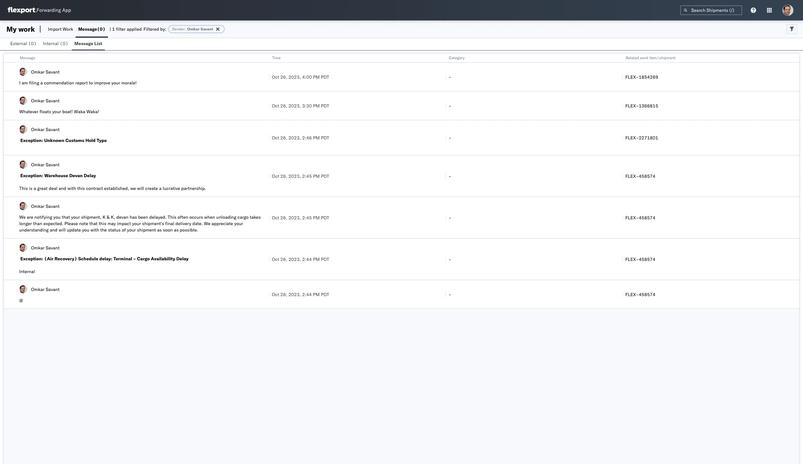 Task type: describe. For each thing, give the bounding box(es) containing it.
6 flex- from the top
[[625, 257, 639, 263]]

external
[[10, 41, 27, 46]]

oct 26, 2023, 3:30 pm pdt
[[272, 103, 329, 109]]

message for list
[[74, 41, 93, 46]]

1
[[112, 26, 115, 32]]

2 flex- 458574 from the top
[[625, 215, 656, 221]]

is
[[29, 186, 32, 192]]

6 2023, from the top
[[288, 257, 301, 263]]

internal (0) button
[[40, 38, 72, 50]]

0 horizontal spatial you
[[53, 215, 61, 220]]

this is a great deal and with this contract established, we will create a lucrative partnership.
[[19, 186, 206, 192]]

cargo
[[238, 215, 249, 220]]

2023, for whatever
[[288, 103, 301, 109]]

2 as from the left
[[174, 227, 179, 233]]

2 458574 from the top
[[639, 215, 656, 221]]

work
[[63, 26, 73, 32]]

4 2023, from the top
[[288, 173, 301, 179]]

0 vertical spatial will
[[137, 186, 144, 192]]

date.
[[192, 221, 203, 227]]

to
[[89, 80, 93, 86]]

work for my
[[18, 25, 35, 34]]

flex- for exception:
[[625, 135, 639, 141]]

delivery
[[175, 221, 191, 227]]

category
[[449, 55, 465, 60]]

0 horizontal spatial this
[[19, 186, 28, 192]]

oct for @
[[272, 292, 279, 298]]

import work button
[[45, 21, 76, 38]]

4 pdt from the top
[[321, 173, 329, 179]]

am
[[22, 80, 28, 86]]

my
[[6, 25, 17, 34]]

time
[[272, 55, 281, 60]]

flex- for whatever
[[625, 103, 639, 109]]

report
[[75, 80, 88, 86]]

4 26, from the top
[[280, 173, 287, 179]]

savant up the whatever floats your boat! waka waka!
[[46, 98, 60, 104]]

flex- 2271801
[[625, 135, 658, 141]]

1 flex- 458574 from the top
[[625, 173, 656, 179]]

1 vertical spatial delay
[[176, 256, 189, 262]]

omkar savant for we
[[31, 204, 60, 209]]

contract
[[86, 186, 103, 192]]

2 2:44 from the top
[[302, 292, 312, 298]]

1854269
[[639, 74, 658, 80]]

i am filing a commendation report to improve your morale!
[[19, 80, 137, 86]]

0 horizontal spatial a
[[34, 186, 36, 192]]

pm for whatever
[[313, 103, 320, 109]]

k
[[103, 215, 106, 220]]

(0) for message (0)
[[97, 26, 105, 32]]

appreciate
[[212, 221, 233, 227]]

item/shipment
[[649, 55, 676, 60]]

(air
[[44, 256, 53, 262]]

customs
[[65, 138, 84, 144]]

message list button
[[72, 38, 105, 50]]

we
[[130, 186, 136, 192]]

0 vertical spatial and
[[59, 186, 66, 192]]

import work
[[48, 26, 73, 32]]

forwarding
[[37, 7, 61, 13]]

oct for we
[[272, 215, 279, 221]]

external (0)
[[10, 41, 37, 46]]

(0) for internal (0)
[[60, 41, 68, 46]]

26, for i
[[280, 74, 287, 80]]

exception: unknown customs hold type
[[20, 138, 107, 144]]

type
[[97, 138, 107, 144]]

takes
[[250, 215, 261, 220]]

pm for exception:
[[313, 135, 320, 141]]

1 oct 26, 2023, 2:45 pm pdt from the top
[[272, 173, 329, 179]]

flex- 1366815
[[625, 103, 658, 109]]

morale!
[[121, 80, 137, 86]]

oct for whatever
[[272, 103, 279, 109]]

status
[[108, 227, 121, 233]]

1 horizontal spatial you
[[82, 227, 89, 233]]

| 1 filter applied filtered by:
[[110, 26, 166, 32]]

message list
[[74, 41, 102, 46]]

final
[[165, 221, 174, 227]]

shipment's
[[142, 221, 164, 227]]

1 horizontal spatial a
[[40, 80, 43, 86]]

hold
[[85, 138, 96, 144]]

3 458574 from the top
[[639, 257, 656, 263]]

deal
[[49, 186, 57, 192]]

:
[[184, 27, 186, 31]]

oct 26, 2023, 2:46 pm pdt
[[272, 135, 329, 141]]

app
[[62, 7, 71, 13]]

related
[[626, 55, 639, 60]]

pdt for we
[[321, 215, 329, 221]]

|
[[110, 26, 111, 32]]

3 flex- 458574 from the top
[[625, 257, 656, 263]]

soon
[[163, 227, 173, 233]]

omkar savant for i
[[31, 69, 60, 75]]

has
[[130, 215, 137, 220]]

delayed.
[[149, 215, 167, 220]]

2:46
[[302, 135, 312, 141]]

please
[[65, 221, 78, 227]]

delay:
[[99, 256, 112, 262]]

expected.
[[43, 221, 63, 227]]

impact
[[117, 221, 131, 227]]

omkar savant for whatever
[[31, 98, 60, 104]]

schedule
[[78, 256, 98, 262]]

0 horizontal spatial with
[[67, 186, 76, 192]]

possible.
[[180, 227, 198, 233]]

savant up commendation
[[46, 69, 60, 75]]

1 458574 from the top
[[639, 173, 656, 179]]

and inside we are notifying you that your shipment, k & k, devan has been delayed. this often occurs when unloading cargo takes longer than expected. please note that this may impact your shipment's final delivery date. we appreciate your understanding and will update you with the status of your shipment as soon as possible.
[[50, 227, 57, 233]]

your down the has
[[132, 221, 141, 227]]

your left the "boat!"
[[52, 109, 61, 115]]

the
[[100, 227, 107, 233]]

your down cargo
[[234, 221, 243, 227]]

4 pm from the top
[[313, 173, 320, 179]]

exception: (air recovery) schedule delay: terminal - cargo availability delay
[[20, 256, 189, 262]]

cargo
[[137, 256, 150, 262]]

message (0)
[[78, 26, 105, 32]]

flex- for @
[[625, 292, 639, 298]]

by:
[[160, 26, 166, 32]]

savant up the notifying
[[46, 204, 60, 209]]

1 vertical spatial we
[[204, 221, 210, 227]]

shipment,
[[81, 215, 101, 220]]

pdt for i
[[321, 74, 329, 80]]

my work
[[6, 25, 35, 34]]

pdt for whatever
[[321, 103, 329, 109]]

exception: warehouse devan delay
[[20, 173, 96, 179]]

2 oct 26, 2023, 2:45 pm pdt from the top
[[272, 215, 329, 221]]

devan
[[69, 173, 83, 179]]

improve
[[94, 80, 110, 86]]

4 flex- from the top
[[625, 173, 639, 179]]

4 458574 from the top
[[639, 292, 656, 298]]

pm for we
[[313, 215, 320, 221]]

internal for internal (0)
[[43, 41, 59, 46]]



Task type: vqa. For each thing, say whether or not it's contained in the screenshot.
Sender : Omkar Savant on the top left
yes



Task type: locate. For each thing, give the bounding box(es) containing it.
create
[[145, 186, 158, 192]]

1 2023, from the top
[[288, 74, 301, 80]]

with inside we are notifying you that your shipment, k & k, devan has been delayed. this often occurs when unloading cargo takes longer than expected. please note that this may impact your shipment's final delivery date. we appreciate your understanding and will update you with the status of your shipment as soon as possible.
[[90, 227, 99, 233]]

filter
[[116, 26, 126, 32]]

often
[[178, 215, 188, 220]]

message left list at the top of the page
[[74, 41, 93, 46]]

5 omkar savant from the top
[[31, 204, 60, 209]]

omkar savant up unknown
[[31, 127, 60, 132]]

message
[[78, 26, 97, 32], [74, 41, 93, 46], [20, 55, 35, 60]]

5 oct from the top
[[272, 215, 279, 221]]

0 horizontal spatial this
[[77, 186, 85, 192]]

resize handle column header for time
[[438, 54, 446, 310]]

1 horizontal spatial we
[[204, 221, 210, 227]]

0 vertical spatial internal
[[43, 41, 59, 46]]

26, for exception:
[[280, 135, 287, 141]]

1 oct from the top
[[272, 74, 279, 80]]

savant up unknown
[[46, 127, 60, 132]]

your up please
[[71, 215, 80, 220]]

we down the when
[[204, 221, 210, 227]]

458574
[[639, 173, 656, 179], [639, 215, 656, 221], [639, 257, 656, 263], [639, 292, 656, 298]]

1 exception: from the top
[[20, 138, 43, 144]]

message inside button
[[74, 41, 93, 46]]

2 oct 26, 2023, 2:44 pm pdt from the top
[[272, 292, 329, 298]]

2 omkar savant from the top
[[31, 98, 60, 104]]

2 26, from the top
[[280, 103, 287, 109]]

26, for we
[[280, 215, 287, 221]]

2:45
[[302, 173, 312, 179], [302, 215, 312, 221]]

will
[[137, 186, 144, 192], [59, 227, 66, 233]]

0 vertical spatial 2:44
[[302, 257, 312, 263]]

exception: left (air
[[20, 256, 43, 262]]

omkar savant up (air
[[31, 245, 60, 251]]

this left contract
[[77, 186, 85, 192]]

omkar savant for @
[[31, 287, 60, 293]]

sender
[[172, 27, 184, 31]]

and down expected.
[[50, 227, 57, 233]]

omkar savant up warehouse
[[31, 162, 60, 168]]

omkar
[[187, 27, 200, 31], [31, 69, 45, 75], [31, 98, 45, 104], [31, 127, 45, 132], [31, 162, 45, 168], [31, 204, 45, 209], [31, 245, 45, 251], [31, 287, 45, 293]]

2 2:45 from the top
[[302, 215, 312, 221]]

3 pm from the top
[[313, 135, 320, 141]]

omkar savant up the notifying
[[31, 204, 60, 209]]

1 vertical spatial you
[[82, 227, 89, 233]]

your left 'morale!'
[[111, 80, 120, 86]]

2 horizontal spatial a
[[159, 186, 162, 192]]

2 vertical spatial exception:
[[20, 256, 43, 262]]

1366815
[[639, 103, 658, 109]]

note
[[79, 221, 88, 227]]

0 vertical spatial delay
[[84, 173, 96, 179]]

6 26, from the top
[[280, 257, 287, 263]]

2023,
[[288, 74, 301, 80], [288, 103, 301, 109], [288, 135, 301, 141], [288, 173, 301, 179], [288, 215, 301, 221], [288, 257, 301, 263], [288, 292, 301, 298]]

occurs
[[189, 215, 203, 220]]

work
[[18, 25, 35, 34], [640, 55, 648, 60]]

7 26, from the top
[[280, 292, 287, 298]]

3 resize handle column header from the left
[[615, 54, 623, 310]]

5 26, from the top
[[280, 215, 287, 221]]

0 vertical spatial work
[[18, 25, 35, 34]]

2 oct from the top
[[272, 103, 279, 109]]

list
[[94, 41, 102, 46]]

0 vertical spatial with
[[67, 186, 76, 192]]

26,
[[280, 74, 287, 80], [280, 103, 287, 109], [280, 135, 287, 141], [280, 173, 287, 179], [280, 215, 287, 221], [280, 257, 287, 263], [280, 292, 287, 298]]

oct
[[272, 74, 279, 80], [272, 103, 279, 109], [272, 135, 279, 141], [272, 173, 279, 179], [272, 215, 279, 221], [272, 257, 279, 263], [272, 292, 279, 298]]

when
[[204, 215, 215, 220]]

work for related
[[640, 55, 648, 60]]

resize handle column header for related work item/shipment
[[792, 54, 799, 310]]

0 horizontal spatial delay
[[84, 173, 96, 179]]

omkar savant up floats
[[31, 98, 60, 104]]

will down expected.
[[59, 227, 66, 233]]

-
[[449, 74, 451, 80], [449, 103, 451, 109], [449, 135, 451, 141], [449, 173, 451, 179], [449, 215, 451, 221], [133, 256, 136, 262], [449, 257, 451, 263], [449, 292, 451, 298]]

exception: for exception: (air recovery) schedule delay: terminal - cargo availability delay
[[20, 256, 43, 262]]

omkar savant for exception:
[[31, 127, 60, 132]]

5 pm from the top
[[313, 215, 320, 221]]

4 resize handle column header from the left
[[792, 54, 799, 310]]

1 vertical spatial that
[[89, 221, 98, 227]]

related work item/shipment
[[626, 55, 676, 60]]

1 vertical spatial will
[[59, 227, 66, 233]]

5 2023, from the top
[[288, 215, 301, 221]]

we are notifying you that your shipment, k & k, devan has been delayed. this often occurs when unloading cargo takes longer than expected. please note that this may impact your shipment's final delivery date. we appreciate your understanding and will update you with the status of your shipment as soon as possible.
[[19, 215, 261, 233]]

1 vertical spatial oct 26, 2023, 2:45 pm pdt
[[272, 215, 329, 221]]

5 flex- from the top
[[625, 215, 639, 221]]

5 pdt from the top
[[321, 215, 329, 221]]

that down shipment, at the top left of the page
[[89, 221, 98, 227]]

0 vertical spatial this
[[77, 186, 85, 192]]

flex- for we
[[625, 215, 639, 221]]

savant
[[201, 27, 213, 31], [46, 69, 60, 75], [46, 98, 60, 104], [46, 127, 60, 132], [46, 162, 60, 168], [46, 204, 60, 209], [46, 245, 60, 251], [46, 287, 60, 293]]

with down devan
[[67, 186, 76, 192]]

pdt for exception:
[[321, 135, 329, 141]]

7 pm from the top
[[313, 292, 320, 298]]

and right deal
[[59, 186, 66, 192]]

shipment
[[137, 227, 156, 233]]

forwarding app link
[[8, 7, 71, 13]]

you up expected.
[[53, 215, 61, 220]]

26, for whatever
[[280, 103, 287, 109]]

a right filing
[[40, 80, 43, 86]]

internal (0)
[[43, 41, 68, 46]]

this up the
[[99, 221, 106, 227]]

message down external (0) button
[[20, 55, 35, 60]]

internal down import
[[43, 41, 59, 46]]

1 pdt from the top
[[321, 74, 329, 80]]

internal inside button
[[43, 41, 59, 46]]

3 2023, from the top
[[288, 135, 301, 141]]

commendation
[[44, 80, 74, 86]]

1 vertical spatial exception:
[[20, 173, 43, 179]]

1 resize handle column header from the left
[[261, 54, 269, 310]]

1 horizontal spatial internal
[[43, 41, 59, 46]]

are
[[27, 215, 33, 220]]

delay right availability
[[176, 256, 189, 262]]

1 vertical spatial and
[[50, 227, 57, 233]]

oct 26, 2023, 4:00 pm pdt
[[272, 74, 329, 80]]

6 oct from the top
[[272, 257, 279, 263]]

great
[[37, 186, 48, 192]]

&
[[107, 215, 110, 220]]

0 vertical spatial oct 26, 2023, 2:45 pm pdt
[[272, 173, 329, 179]]

your right the of
[[127, 227, 136, 233]]

0 horizontal spatial internal
[[19, 269, 35, 275]]

forwarding app
[[37, 7, 71, 13]]

1 26, from the top
[[280, 74, 287, 80]]

flex- 1854269
[[625, 74, 658, 80]]

0 vertical spatial oct 26, 2023, 2:44 pm pdt
[[272, 257, 329, 263]]

oct for i
[[272, 74, 279, 80]]

a right is
[[34, 186, 36, 192]]

2023, for @
[[288, 292, 301, 298]]

4 omkar savant from the top
[[31, 162, 60, 168]]

2 resize handle column header from the left
[[438, 54, 446, 310]]

0 horizontal spatial and
[[50, 227, 57, 233]]

1 vertical spatial with
[[90, 227, 99, 233]]

this up final
[[168, 215, 176, 220]]

7 pdt from the top
[[321, 292, 329, 298]]

3 omkar savant from the top
[[31, 127, 60, 132]]

1 flex- from the top
[[625, 74, 639, 80]]

savant down (air
[[46, 287, 60, 293]]

7 flex- from the top
[[625, 292, 639, 298]]

with
[[67, 186, 76, 192], [90, 227, 99, 233]]

flex- for i
[[625, 74, 639, 80]]

1 vertical spatial 2:44
[[302, 292, 312, 298]]

longer
[[19, 221, 32, 227]]

4 oct from the top
[[272, 173, 279, 179]]

than
[[33, 221, 42, 227]]

whatever
[[19, 109, 38, 115]]

1 horizontal spatial this
[[99, 221, 106, 227]]

a right create at the top of the page
[[159, 186, 162, 192]]

2023, for i
[[288, 74, 301, 80]]

internal up @
[[19, 269, 35, 275]]

will inside we are notifying you that your shipment, k & k, devan has been delayed. this often occurs when unloading cargo takes longer than expected. please note that this may impact your shipment's final delivery date. we appreciate your understanding and will update you with the status of your shipment as soon as possible.
[[59, 227, 66, 233]]

exception: up is
[[20, 173, 43, 179]]

oct for exception:
[[272, 135, 279, 141]]

0 horizontal spatial as
[[157, 227, 162, 233]]

flex-
[[625, 74, 639, 80], [625, 103, 639, 109], [625, 135, 639, 141], [625, 173, 639, 179], [625, 215, 639, 221], [625, 257, 639, 263], [625, 292, 639, 298]]

omkar savant up filing
[[31, 69, 60, 75]]

1 vertical spatial work
[[640, 55, 648, 60]]

work right related
[[640, 55, 648, 60]]

1 vertical spatial 2:45
[[302, 215, 312, 221]]

2 pm from the top
[[313, 103, 320, 109]]

1 vertical spatial this
[[168, 215, 176, 220]]

2271801
[[639, 135, 658, 141]]

devan
[[116, 215, 129, 220]]

@
[[19, 298, 23, 304]]

omkar savant down (air
[[31, 287, 60, 293]]

1 2:44 from the top
[[302, 257, 312, 263]]

7 oct from the top
[[272, 292, 279, 298]]

1 omkar savant from the top
[[31, 69, 60, 75]]

notifying
[[34, 215, 52, 220]]

omkar savant
[[31, 69, 60, 75], [31, 98, 60, 104], [31, 127, 60, 132], [31, 162, 60, 168], [31, 204, 60, 209], [31, 245, 60, 251], [31, 287, 60, 293]]

exception: left unknown
[[20, 138, 43, 144]]

that up please
[[62, 215, 70, 220]]

internal for internal
[[19, 269, 35, 275]]

0 vertical spatial 2:45
[[302, 173, 312, 179]]

3 flex- from the top
[[625, 135, 639, 141]]

1 horizontal spatial this
[[168, 215, 176, 220]]

1 horizontal spatial delay
[[176, 256, 189, 262]]

7 omkar savant from the top
[[31, 287, 60, 293]]

2 2023, from the top
[[288, 103, 301, 109]]

understanding
[[19, 227, 49, 233]]

6 pdt from the top
[[321, 257, 329, 263]]

exception: for exception: warehouse devan delay
[[20, 173, 43, 179]]

2 exception: from the top
[[20, 173, 43, 179]]

lucrative
[[163, 186, 180, 192]]

established,
[[104, 186, 129, 192]]

exception: for exception: unknown customs hold type
[[20, 138, 43, 144]]

we up longer
[[19, 215, 26, 220]]

(0)
[[97, 26, 105, 32], [28, 41, 37, 46], [60, 41, 68, 46]]

1 horizontal spatial as
[[174, 227, 179, 233]]

2 vertical spatial message
[[20, 55, 35, 60]]

savant right :
[[201, 27, 213, 31]]

6 omkar savant from the top
[[31, 245, 60, 251]]

0 horizontal spatial will
[[59, 227, 66, 233]]

savant up warehouse
[[46, 162, 60, 168]]

pm for i
[[313, 74, 320, 80]]

unknown
[[44, 138, 64, 144]]

1 vertical spatial internal
[[19, 269, 35, 275]]

pm for @
[[313, 292, 320, 298]]

terminal
[[113, 256, 132, 262]]

savant up (air
[[46, 245, 60, 251]]

26, for @
[[280, 292, 287, 298]]

(0) right external
[[28, 41, 37, 46]]

(0) for external (0)
[[28, 41, 37, 46]]

0 vertical spatial exception:
[[20, 138, 43, 144]]

resize handle column header for message
[[261, 54, 269, 310]]

resize handle column header
[[261, 54, 269, 310], [438, 54, 446, 310], [615, 54, 623, 310], [792, 54, 799, 310]]

may
[[108, 221, 116, 227]]

1 vertical spatial this
[[99, 221, 106, 227]]

1 horizontal spatial work
[[640, 55, 648, 60]]

1 2:45 from the top
[[302, 173, 312, 179]]

availability
[[151, 256, 175, 262]]

1 horizontal spatial with
[[90, 227, 99, 233]]

3 exception: from the top
[[20, 256, 43, 262]]

boat!
[[62, 109, 73, 115]]

as left soon
[[157, 227, 162, 233]]

exception:
[[20, 138, 43, 144], [20, 173, 43, 179], [20, 256, 43, 262]]

Search Shipments (/) text field
[[681, 5, 742, 15]]

4 flex- 458574 from the top
[[625, 292, 656, 298]]

0 vertical spatial that
[[62, 215, 70, 220]]

this
[[77, 186, 85, 192], [99, 221, 106, 227]]

whatever floats your boat! waka waka!
[[19, 109, 99, 115]]

this inside we are notifying you that your shipment, k & k, devan has been delayed. this often occurs when unloading cargo takes longer than expected. please note that this may impact your shipment's final delivery date. we appreciate your understanding and will update you with the status of your shipment as soon as possible.
[[99, 221, 106, 227]]

0 vertical spatial we
[[19, 215, 26, 220]]

this left is
[[19, 186, 28, 192]]

update
[[67, 227, 81, 233]]

6 pm from the top
[[313, 257, 320, 263]]

oct 26, 2023, 2:45 pm pdt
[[272, 173, 329, 179], [272, 215, 329, 221]]

3 26, from the top
[[280, 135, 287, 141]]

and
[[59, 186, 66, 192], [50, 227, 57, 233]]

pdt for @
[[321, 292, 329, 298]]

0 horizontal spatial that
[[62, 215, 70, 220]]

0 vertical spatial you
[[53, 215, 61, 220]]

delay
[[84, 173, 96, 179], [176, 256, 189, 262]]

1 horizontal spatial will
[[137, 186, 144, 192]]

resize handle column header for category
[[615, 54, 623, 310]]

2 horizontal spatial (0)
[[97, 26, 105, 32]]

message for (0)
[[78, 26, 97, 32]]

1 horizontal spatial and
[[59, 186, 66, 192]]

(0) down import work button
[[60, 41, 68, 46]]

this inside we are notifying you that your shipment, k & k, devan has been delayed. this often occurs when unloading cargo takes longer than expected. please note that this may impact your shipment's final delivery date. we appreciate your understanding and will update you with the status of your shipment as soon as possible.
[[168, 215, 176, 220]]

recovery)
[[55, 256, 77, 262]]

(0) left |
[[97, 26, 105, 32]]

import
[[48, 26, 61, 32]]

work up the external (0)
[[18, 25, 35, 34]]

you down note
[[82, 227, 89, 233]]

will right the we
[[137, 186, 144, 192]]

0 vertical spatial message
[[78, 26, 97, 32]]

2 flex- from the top
[[625, 103, 639, 109]]

1 horizontal spatial that
[[89, 221, 98, 227]]

3 oct from the top
[[272, 135, 279, 141]]

0 vertical spatial this
[[19, 186, 28, 192]]

1 pm from the top
[[313, 74, 320, 80]]

2 pdt from the top
[[321, 103, 329, 109]]

3 pdt from the top
[[321, 135, 329, 141]]

1 vertical spatial oct 26, 2023, 2:44 pm pdt
[[272, 292, 329, 298]]

1 as from the left
[[157, 227, 162, 233]]

delay up contract
[[84, 173, 96, 179]]

k,
[[111, 215, 115, 220]]

7 2023, from the top
[[288, 292, 301, 298]]

flexport. image
[[8, 7, 37, 13]]

0 horizontal spatial we
[[19, 215, 26, 220]]

0 horizontal spatial (0)
[[28, 41, 37, 46]]

3:30
[[302, 103, 312, 109]]

filtered
[[143, 26, 159, 32]]

2023, for exception:
[[288, 135, 301, 141]]

1 oct 26, 2023, 2:44 pm pdt from the top
[[272, 257, 329, 263]]

as right soon
[[174, 227, 179, 233]]

applied
[[127, 26, 142, 32]]

with left the
[[90, 227, 99, 233]]

a
[[40, 80, 43, 86], [34, 186, 36, 192], [159, 186, 162, 192]]

0 horizontal spatial work
[[18, 25, 35, 34]]

1 horizontal spatial (0)
[[60, 41, 68, 46]]

message up the message list
[[78, 26, 97, 32]]

2023, for we
[[288, 215, 301, 221]]

sender : omkar savant
[[172, 27, 213, 31]]

1 vertical spatial message
[[74, 41, 93, 46]]



